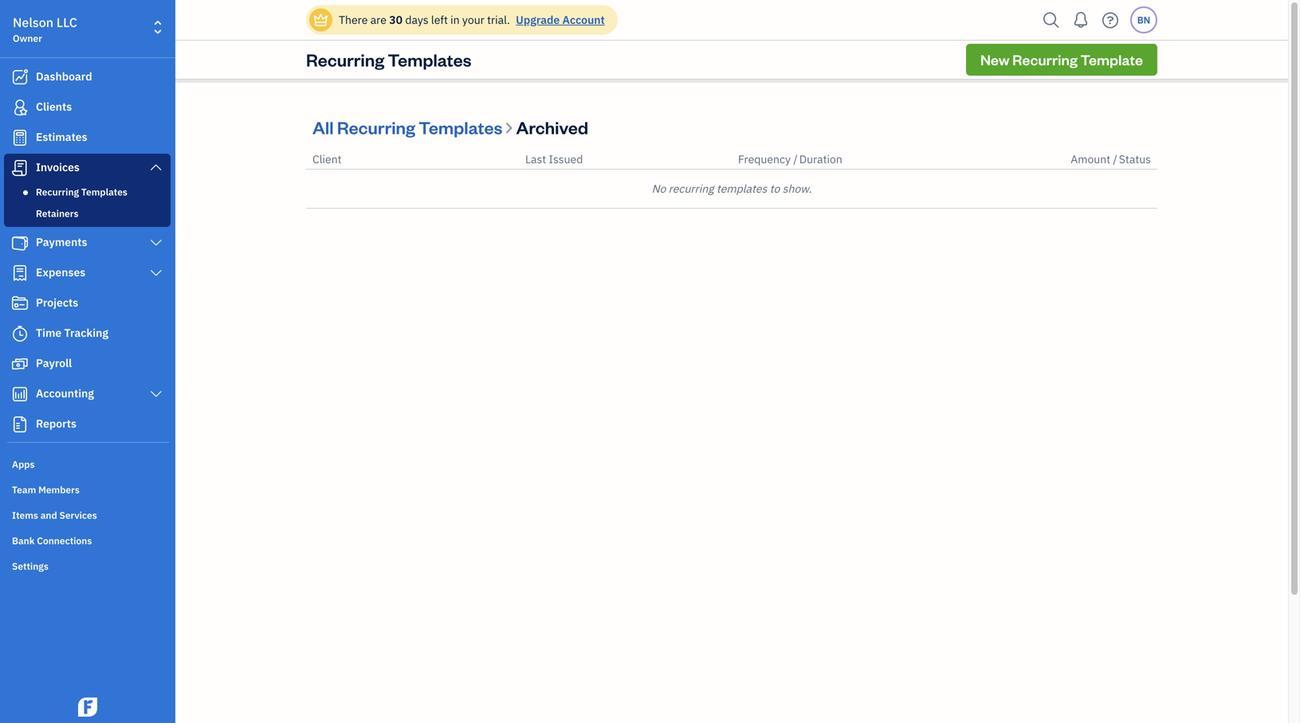 Task type: locate. For each thing, give the bounding box(es) containing it.
owner
[[13, 32, 42, 45]]

projects link
[[4, 289, 171, 318]]

templates
[[717, 181, 767, 196]]

chevron large down image down payroll link
[[149, 388, 163, 401]]

accounting link
[[4, 380, 171, 409]]

last
[[525, 152, 546, 167]]

show.
[[783, 181, 812, 196]]

estimates
[[36, 130, 87, 144]]

report image
[[10, 417, 29, 433]]

/ left status
[[1113, 152, 1117, 167]]

invoices
[[36, 160, 80, 175]]

recurring up retainers
[[36, 186, 79, 198]]

recurring templates
[[306, 48, 471, 71], [36, 186, 127, 198]]

2 chevron large down image from the top
[[149, 237, 163, 250]]

/ left duration
[[793, 152, 798, 167]]

1 horizontal spatial recurring templates
[[306, 48, 471, 71]]

tracking
[[64, 326, 108, 340]]

bn
[[1137, 14, 1151, 26]]

recurring templates inside main element
[[36, 186, 127, 198]]

chevron large down image up recurring templates link
[[149, 161, 163, 174]]

templates inside recurring templates link
[[81, 186, 127, 198]]

1 horizontal spatial /
[[1113, 152, 1117, 167]]

1 vertical spatial recurring templates
[[36, 186, 127, 198]]

chart image
[[10, 387, 29, 403]]

are
[[370, 12, 387, 27]]

expenses
[[36, 265, 85, 280]]

bank connections link
[[4, 529, 171, 552]]

1 / from the left
[[793, 152, 798, 167]]

apps link
[[4, 452, 171, 476]]

go to help image
[[1098, 8, 1123, 32]]

issued
[[549, 152, 583, 167]]

timer image
[[10, 326, 29, 342]]

services
[[59, 509, 97, 522]]

reports
[[36, 417, 76, 431]]

/
[[793, 152, 798, 167], [1113, 152, 1117, 167]]

chevron large down image inside payments link
[[149, 237, 163, 250]]

apps
[[12, 458, 35, 471]]

0 horizontal spatial /
[[793, 152, 798, 167]]

chevron large down image inside accounting "link"
[[149, 388, 163, 401]]

duration link
[[799, 152, 842, 167]]

there are 30 days left in your trial. upgrade account
[[339, 12, 605, 27]]

llc
[[56, 14, 77, 31]]

2 / from the left
[[1113, 152, 1117, 167]]

0 horizontal spatial recurring templates
[[36, 186, 127, 198]]

bn button
[[1130, 6, 1157, 33]]

projects
[[36, 295, 78, 310]]

template
[[1081, 50, 1143, 69]]

recurring
[[669, 181, 714, 196]]

all
[[312, 116, 334, 139]]

recurring templates down 30
[[306, 48, 471, 71]]

templates
[[388, 48, 471, 71], [419, 116, 502, 139], [81, 186, 127, 198]]

payroll
[[36, 356, 72, 371]]

client image
[[10, 100, 29, 116]]

to
[[770, 181, 780, 196]]

reports link
[[4, 411, 171, 439]]

days
[[405, 12, 429, 27]]

1 vertical spatial templates
[[419, 116, 502, 139]]

accounting
[[36, 386, 94, 401]]

1 chevron large down image from the top
[[149, 161, 163, 174]]

status
[[1119, 152, 1151, 167]]

archived
[[516, 116, 588, 139]]

time tracking
[[36, 326, 108, 340]]

recurring templates up retainers 'link'
[[36, 186, 127, 198]]

recurring
[[306, 48, 384, 71], [1012, 50, 1078, 69], [337, 116, 415, 139], [36, 186, 79, 198]]

chevron large down image down retainers 'link'
[[149, 237, 163, 250]]

there
[[339, 12, 368, 27]]

invoices link
[[4, 154, 171, 183]]

3 chevron large down image from the top
[[149, 267, 163, 280]]

dashboard image
[[10, 69, 29, 85]]

trial.
[[487, 12, 510, 27]]

expenses link
[[4, 259, 171, 288]]

settings
[[12, 560, 48, 573]]

status link
[[1119, 152, 1151, 167]]

new recurring template link
[[966, 44, 1157, 76]]

new
[[980, 50, 1010, 69]]

chevron large down image
[[149, 161, 163, 174], [149, 237, 163, 250], [149, 267, 163, 280], [149, 388, 163, 401]]

chevron large down image inside invoices link
[[149, 161, 163, 174]]

4 chevron large down image from the top
[[149, 388, 163, 401]]

chevron large down image inside the expenses 'link'
[[149, 267, 163, 280]]

team members link
[[4, 478, 171, 501]]

recurring templates link
[[7, 183, 167, 202]]

upgrade account link
[[513, 12, 605, 27]]

2 vertical spatial templates
[[81, 186, 127, 198]]

chevron large down image up projects link on the top left of the page
[[149, 267, 163, 280]]

crown image
[[312, 12, 329, 28]]

money image
[[10, 356, 29, 372]]

payment image
[[10, 235, 29, 251]]

search image
[[1039, 8, 1064, 32]]

recurring inside main element
[[36, 186, 79, 198]]



Task type: vqa. For each thing, say whether or not it's contained in the screenshot.
State
no



Task type: describe. For each thing, give the bounding box(es) containing it.
30
[[389, 12, 403, 27]]

amount / status
[[1071, 152, 1151, 167]]

estimate image
[[10, 130, 29, 146]]

notifications image
[[1068, 4, 1094, 36]]

payroll link
[[4, 350, 171, 379]]

0 vertical spatial recurring templates
[[306, 48, 471, 71]]

clients
[[36, 99, 72, 114]]

nelson llc owner
[[13, 14, 77, 45]]

expense image
[[10, 265, 29, 281]]

account
[[562, 12, 605, 27]]

duration
[[799, 152, 842, 167]]

settings link
[[4, 554, 171, 578]]

last issued
[[525, 152, 583, 167]]

all recurring templates
[[312, 116, 502, 139]]

bank
[[12, 535, 35, 548]]

members
[[38, 484, 80, 497]]

0 vertical spatial templates
[[388, 48, 471, 71]]

invoice image
[[10, 160, 29, 176]]

recurring down search image
[[1012, 50, 1078, 69]]

client link
[[312, 152, 342, 167]]

frequency
[[738, 152, 791, 167]]

time
[[36, 326, 62, 340]]

and
[[40, 509, 57, 522]]

retainers link
[[7, 204, 167, 223]]

chevron large down image for payments
[[149, 237, 163, 250]]

/ for duration
[[793, 152, 798, 167]]

connections
[[37, 535, 92, 548]]

new recurring template
[[980, 50, 1143, 69]]

main element
[[0, 0, 215, 724]]

frequency link
[[738, 152, 793, 167]]

retainers
[[36, 207, 78, 220]]

items and services
[[12, 509, 97, 522]]

amount link
[[1071, 152, 1113, 167]]

freshbooks image
[[75, 698, 100, 717]]

clients link
[[4, 93, 171, 122]]

client
[[312, 152, 342, 167]]

chevron large down image for expenses
[[149, 267, 163, 280]]

upgrade
[[516, 12, 560, 27]]

payments
[[36, 235, 87, 250]]

team members
[[12, 484, 80, 497]]

/ for status
[[1113, 152, 1117, 167]]

chevron large down image for accounting
[[149, 388, 163, 401]]

frequency / duration
[[738, 152, 842, 167]]

left
[[431, 12, 448, 27]]

bank connections
[[12, 535, 92, 548]]

recurring down there
[[306, 48, 384, 71]]

team
[[12, 484, 36, 497]]

last issued link
[[525, 152, 583, 167]]

in
[[451, 12, 460, 27]]

time tracking link
[[4, 320, 171, 348]]

all recurring templates link
[[312, 116, 506, 139]]

dashboard
[[36, 69, 92, 84]]

items and services link
[[4, 503, 171, 527]]

estimates link
[[4, 124, 171, 152]]

chevron large down image for invoices
[[149, 161, 163, 174]]

items
[[12, 509, 38, 522]]

dashboard link
[[4, 63, 171, 92]]

no
[[652, 181, 666, 196]]

amount
[[1071, 152, 1111, 167]]

payments link
[[4, 229, 171, 257]]

no recurring templates to show.
[[652, 181, 812, 196]]

project image
[[10, 296, 29, 312]]

recurring right "all"
[[337, 116, 415, 139]]

your
[[462, 12, 485, 27]]

nelson
[[13, 14, 53, 31]]



